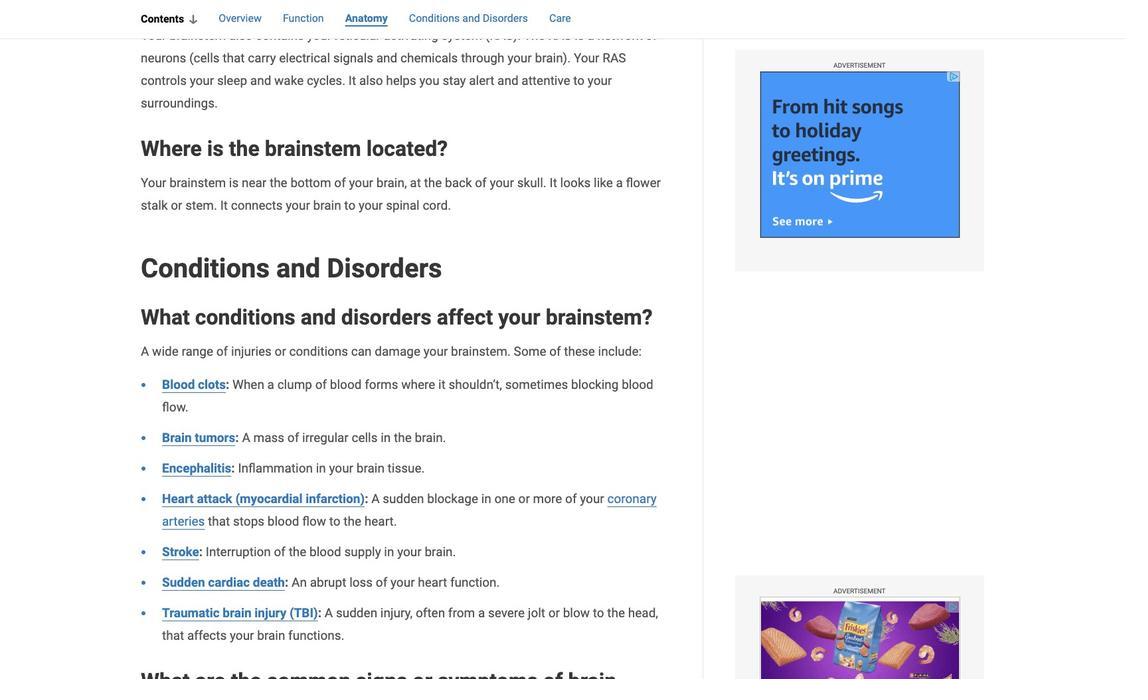 Task type: describe. For each thing, give the bounding box(es) containing it.
the right near
[[270, 176, 288, 191]]

the up near
[[229, 136, 260, 162]]

your for neurons
[[141, 28, 166, 43]]

your left skull.
[[490, 176, 514, 191]]

1 horizontal spatial also
[[359, 73, 383, 89]]

is inside your brainstem also contains your reticular activating system (ras). the ras is a network of neurons (cells that carry electrical signals and chemicals through your brain). your ras controls your sleep and wake cycles. it also helps you stay alert and attentive to your surroundings.
[[575, 28, 585, 43]]

affect
[[437, 305, 493, 331]]

bottom
[[291, 176, 331, 191]]

coronary arteries
[[162, 492, 657, 530]]

brain tumors link
[[162, 431, 235, 446]]

arrow down image
[[189, 15, 197, 24]]

head,
[[628, 606, 659, 622]]

brain).
[[535, 51, 571, 66]]

flower
[[626, 176, 661, 191]]

looks
[[561, 176, 591, 191]]

of right range
[[216, 344, 228, 360]]

1 vertical spatial ras
[[603, 51, 626, 66]]

infarction)
[[306, 492, 365, 507]]

of right loss
[[376, 576, 388, 591]]

your up some
[[499, 305, 541, 331]]

blood down (myocardial
[[268, 515, 299, 530]]

0 horizontal spatial also
[[229, 28, 253, 43]]

of up death
[[274, 545, 286, 560]]

range
[[182, 344, 213, 360]]

a inside your brainstem also contains your reticular activating system (ras). the ras is a network of neurons (cells that carry electrical signals and chemicals through your brain). your ras controls your sleep and wake cycles. it also helps you stay alert and attentive to your surroundings.
[[588, 28, 595, 43]]

often
[[416, 606, 445, 622]]

overview
[[219, 12, 262, 25]]

neurons
[[141, 51, 186, 66]]

blood left forms
[[330, 378, 362, 393]]

brain down the cells on the bottom left of page
[[357, 461, 385, 477]]

(tbi)
[[290, 606, 318, 622]]

attentive
[[522, 73, 571, 89]]

a wide range of injuries or conditions can damage your brainstem. some of these include:
[[141, 344, 642, 360]]

heart attack (myocardial infarction) : a sudden blockage in one or more of your
[[162, 492, 608, 507]]

care
[[550, 12, 571, 25]]

1 vertical spatial conditions
[[289, 344, 348, 360]]

heart
[[418, 576, 447, 591]]

arteries
[[162, 515, 205, 530]]

that inside a sudden injury, often from a severe jolt or blow to the head, that affects your brain functions.
[[162, 629, 184, 644]]

brainstem?
[[546, 305, 653, 331]]

abrupt
[[310, 576, 346, 591]]

the inside a sudden injury, often from a severe jolt or blow to the head, that affects your brain functions.
[[608, 606, 625, 622]]

anatomy
[[345, 12, 388, 25]]

shouldn't,
[[449, 378, 502, 393]]

injuries
[[231, 344, 272, 360]]

clots
[[198, 378, 226, 393]]

what conditions and disorders affect your brainstem?
[[141, 305, 653, 331]]

it inside your brainstem also contains your reticular activating system (ras). the ras is a network of neurons (cells that carry electrical signals and chemicals through your brain). your ras controls your sleep and wake cycles. it also helps you stay alert and attentive to your surroundings.
[[349, 73, 356, 89]]

stay
[[443, 73, 466, 89]]

you
[[420, 73, 440, 89]]

0 horizontal spatial conditions
[[141, 253, 270, 285]]

death
[[253, 576, 285, 591]]

in right supply
[[384, 545, 394, 560]]

to inside a sudden injury, often from a severe jolt or blow to the head, that affects your brain functions.
[[593, 606, 604, 622]]

or right the injuries
[[275, 344, 286, 360]]

your down function "link"
[[307, 28, 332, 43]]

your down brain, at the left of the page
[[359, 198, 383, 214]]

brain
[[162, 431, 192, 446]]

cord.
[[423, 198, 451, 214]]

more
[[533, 492, 562, 507]]

brain inside a sudden injury, often from a severe jolt or blow to the head, that affects your brain functions.
[[257, 629, 285, 644]]

sudden cardiac death : an abrupt loss of your heart function.
[[162, 576, 500, 591]]

: up 'sudden'
[[199, 545, 203, 560]]

a inside when a clump of blood forms where it shouldn't, sometimes blocking blood flow.
[[268, 378, 274, 393]]

clump
[[278, 378, 312, 393]]

reticular
[[335, 28, 381, 43]]

jolt
[[528, 606, 546, 622]]

functions.
[[288, 629, 345, 644]]

blood
[[162, 378, 195, 393]]

function link
[[283, 11, 324, 28]]

0 vertical spatial conditions
[[195, 305, 296, 331]]

one
[[495, 492, 516, 507]]

spinal
[[386, 198, 420, 214]]

stroke : interruption of the blood supply in your brain.
[[162, 545, 456, 560]]

activating
[[384, 28, 439, 43]]

mass
[[254, 431, 284, 446]]

the up tissue.
[[394, 431, 412, 446]]

: up functions.
[[318, 606, 322, 622]]

a inside your brainstem is near the bottom of your brain, at the back of your skull. it looks like a flower stalk or stem. it connects your brain to your spinal cord.
[[616, 176, 623, 191]]

where
[[402, 378, 435, 393]]

stops
[[233, 515, 265, 530]]

damage
[[375, 344, 421, 360]]

cardiac
[[208, 576, 250, 591]]

or right 'one'
[[519, 492, 530, 507]]

tissue.
[[388, 461, 425, 477]]

cycles.
[[307, 73, 346, 89]]

1 advertisement from the top
[[834, 62, 886, 69]]

your brainstem also contains your reticular activating system (ras). the ras is a network of neurons (cells that carry electrical signals and chemicals through your brain). your ras controls your sleep and wake cycles. it also helps you stay alert and attentive to your surroundings.
[[141, 28, 657, 111]]

near
[[242, 176, 267, 191]]

encephalitis
[[162, 461, 231, 477]]

your down bottom
[[286, 198, 310, 214]]

blockage
[[427, 492, 478, 507]]

sleep
[[217, 73, 247, 89]]

(ras).
[[486, 28, 521, 43]]

stem.
[[186, 198, 217, 214]]

severe
[[488, 606, 525, 622]]

affects
[[187, 629, 227, 644]]

electrical
[[279, 51, 330, 66]]

heart
[[162, 492, 194, 507]]

0 vertical spatial brain.
[[415, 431, 446, 446]]

a left mass
[[242, 431, 250, 446]]

inflammation
[[238, 461, 313, 477]]

blood clots link
[[162, 378, 226, 393]]

traumatic brain injury (tbi) link
[[162, 606, 318, 622]]

flow
[[302, 515, 326, 530]]

some
[[514, 344, 547, 360]]

irregular
[[302, 431, 349, 446]]

your up infarction)
[[329, 461, 354, 477]]

sudden cardiac death link
[[162, 576, 285, 591]]

encephalitis : inflammation in your brain tissue.
[[162, 461, 425, 477]]

your for it
[[141, 176, 166, 191]]

your left brain, at the left of the page
[[349, 176, 373, 191]]

at
[[410, 176, 421, 191]]

to inside your brainstem is near the bottom of your brain, at the back of your skull. it looks like a flower stalk or stem. it connects your brain to your spinal cord.
[[344, 198, 356, 214]]

signals
[[333, 51, 373, 66]]

carry
[[248, 51, 276, 66]]

controls
[[141, 73, 187, 89]]

1 vertical spatial brainstem
[[265, 136, 361, 162]]

when
[[233, 378, 264, 393]]

1 vertical spatial conditions and disorders
[[141, 253, 442, 285]]

to right flow
[[329, 515, 341, 530]]

your up "heart"
[[397, 545, 422, 560]]

0 vertical spatial conditions
[[409, 12, 460, 25]]

care link
[[550, 11, 571, 28]]

alert
[[469, 73, 495, 89]]

stroke
[[162, 545, 199, 560]]



Task type: vqa. For each thing, say whether or not it's contained in the screenshot.
It to the right
yes



Task type: locate. For each thing, give the bounding box(es) containing it.
a inside a sudden injury, often from a severe jolt or blow to the head, that affects your brain functions.
[[478, 606, 485, 622]]

or right jolt
[[549, 606, 560, 622]]

your brainstem is near the bottom of your brain, at the back of your skull. it looks like a flower stalk or stem. it connects your brain to your spinal cord.
[[141, 176, 661, 214]]

0 vertical spatial also
[[229, 28, 253, 43]]

flow.
[[162, 400, 189, 416]]

2 vertical spatial it
[[220, 198, 228, 214]]

1 vertical spatial it
[[550, 176, 557, 191]]

of right 'more'
[[566, 492, 577, 507]]

1 vertical spatial brain.
[[425, 545, 456, 560]]

your right brain).
[[574, 51, 600, 66]]

brainstem down arrow down 'icon'
[[170, 28, 226, 43]]

0 vertical spatial disorders
[[483, 12, 528, 25]]

advertisement
[[834, 62, 886, 69], [834, 588, 886, 595]]

attack
[[197, 492, 232, 507]]

coronary arteries link
[[162, 492, 657, 530]]

the up an
[[289, 545, 307, 560]]

: left when at the left of page
[[226, 378, 229, 393]]

a right from
[[478, 606, 485, 622]]

sudden inside a sudden injury, often from a severe jolt or blow to the head, that affects your brain functions.
[[336, 606, 378, 622]]

is left network
[[575, 28, 585, 43]]

the left head,
[[608, 606, 625, 622]]

interruption
[[206, 545, 271, 560]]

your inside your brainstem is near the bottom of your brain, at the back of your skull. it looks like a flower stalk or stem. it connects your brain to your spinal cord.
[[141, 176, 166, 191]]

2 horizontal spatial it
[[550, 176, 557, 191]]

back
[[445, 176, 472, 191]]

include:
[[598, 344, 642, 360]]

a
[[588, 28, 595, 43], [616, 176, 623, 191], [268, 378, 274, 393], [478, 606, 485, 622]]

it down signals
[[349, 73, 356, 89]]

0 vertical spatial advertisement
[[834, 62, 886, 69]]

of right bottom
[[334, 176, 346, 191]]

of inside when a clump of blood forms where it shouldn't, sometimes blocking blood flow.
[[315, 378, 327, 393]]

or inside your brainstem is near the bottom of your brain, at the back of your skull. it looks like a flower stalk or stem. it connects your brain to your spinal cord.
[[171, 198, 182, 214]]

injury
[[255, 606, 287, 622]]

of inside your brainstem also contains your reticular activating system (ras). the ras is a network of neurons (cells that carry electrical signals and chemicals through your brain). your ras controls your sleep and wake cycles. it also helps you stay alert and attentive to your surroundings.
[[646, 28, 657, 43]]

conditions up the injuries
[[195, 305, 296, 331]]

ras down care link
[[548, 28, 572, 43]]

of right mass
[[288, 431, 299, 446]]

that down attack
[[208, 515, 230, 530]]

blocking
[[571, 378, 619, 393]]

disorders
[[483, 12, 528, 25], [327, 253, 442, 285]]

connects
[[231, 198, 283, 214]]

a right (tbi)
[[325, 606, 333, 622]]

traumatic brain injury (tbi) :
[[162, 606, 322, 622]]

1 horizontal spatial sudden
[[383, 492, 424, 507]]

brainstem inside your brainstem also contains your reticular activating system (ras). the ras is a network of neurons (cells that carry electrical signals and chemicals through your brain). your ras controls your sleep and wake cycles. it also helps you stay alert and attentive to your surroundings.
[[170, 28, 226, 43]]

it
[[349, 73, 356, 89], [550, 176, 557, 191], [220, 198, 228, 214]]

0 vertical spatial ras
[[548, 28, 572, 43]]

your down traumatic brain injury (tbi) :
[[230, 629, 254, 644]]

chemicals
[[401, 51, 458, 66]]

to inside your brainstem also contains your reticular activating system (ras). the ras is a network of neurons (cells that carry electrical signals and chemicals through your brain). your ras controls your sleep and wake cycles. it also helps you stay alert and attentive to your surroundings.
[[574, 73, 585, 89]]

1 advertisement region from the top
[[760, 71, 961, 239]]

1 vertical spatial advertisement region
[[760, 597, 961, 680]]

1 horizontal spatial ras
[[603, 51, 626, 66]]

to right blow
[[593, 606, 604, 622]]

2 vertical spatial is
[[229, 176, 239, 191]]

brainstem inside your brainstem is near the bottom of your brain, at the back of your skull. it looks like a flower stalk or stem. it connects your brain to your spinal cord.
[[170, 176, 226, 191]]

0 vertical spatial it
[[349, 73, 356, 89]]

your left coronary
[[580, 492, 605, 507]]

conditions and disorders link
[[409, 11, 528, 28]]

it right skull.
[[550, 176, 557, 191]]

is
[[575, 28, 585, 43], [207, 136, 224, 162], [229, 176, 239, 191]]

of left these
[[550, 344, 561, 360]]

located?
[[367, 136, 448, 162]]

0 vertical spatial your
[[141, 28, 166, 43]]

that inside your brainstem also contains your reticular activating system (ras). the ras is a network of neurons (cells that carry electrical signals and chemicals through your brain). your ras controls your sleep and wake cycles. it also helps you stay alert and attentive to your surroundings.
[[223, 51, 245, 66]]

brain down bottom
[[313, 198, 341, 214]]

advertisement region
[[760, 71, 961, 239], [760, 597, 961, 680]]

from
[[448, 606, 475, 622]]

conditions up activating
[[409, 12, 460, 25]]

1 vertical spatial advertisement
[[834, 588, 886, 595]]

that stops blood flow to the heart.
[[205, 515, 397, 530]]

the left heart.
[[344, 515, 362, 530]]

brain down injury
[[257, 629, 285, 644]]

through
[[461, 51, 505, 66]]

0 vertical spatial is
[[575, 28, 585, 43]]

forms
[[365, 378, 398, 393]]

to right attentive
[[574, 73, 585, 89]]

wake
[[274, 73, 304, 89]]

and
[[463, 12, 480, 25], [377, 51, 398, 66], [250, 73, 271, 89], [498, 73, 519, 89], [276, 253, 321, 285], [301, 305, 336, 331]]

brainstem up bottom
[[265, 136, 361, 162]]

1 vertical spatial is
[[207, 136, 224, 162]]

your down 'contents'
[[141, 28, 166, 43]]

that up sleep
[[223, 51, 245, 66]]

also
[[229, 28, 253, 43], [359, 73, 383, 89]]

1 vertical spatial that
[[208, 515, 230, 530]]

0 horizontal spatial it
[[220, 198, 228, 214]]

or right stalk on the top left of the page
[[171, 198, 182, 214]]

coronary
[[608, 492, 657, 507]]

a left wide
[[141, 344, 149, 360]]

conditions
[[195, 305, 296, 331], [289, 344, 348, 360]]

1 vertical spatial disorders
[[327, 253, 442, 285]]

sudden down tissue.
[[383, 492, 424, 507]]

your inside a sudden injury, often from a severe jolt or blow to the head, that affects your brain functions.
[[230, 629, 254, 644]]

your up it
[[424, 344, 448, 360]]

brain
[[313, 198, 341, 214], [357, 461, 385, 477], [223, 606, 252, 622], [257, 629, 285, 644]]

1 horizontal spatial conditions
[[409, 12, 460, 25]]

in right the cells on the bottom left of page
[[381, 431, 391, 446]]

sudden down loss
[[336, 606, 378, 622]]

cells
[[352, 431, 378, 446]]

2 vertical spatial that
[[162, 629, 184, 644]]

or inside a sudden injury, often from a severe jolt or blow to the head, that affects your brain functions.
[[549, 606, 560, 622]]

is inside your brainstem is near the bottom of your brain, at the back of your skull. it looks like a flower stalk or stem. it connects your brain to your spinal cord.
[[229, 176, 239, 191]]

0 vertical spatial sudden
[[383, 492, 424, 507]]

0 vertical spatial advertisement region
[[760, 71, 961, 239]]

sudden
[[383, 492, 424, 507], [336, 606, 378, 622]]

ras down network
[[603, 51, 626, 66]]

a right when at the left of page
[[268, 378, 274, 393]]

a sudden injury, often from a severe jolt or blow to the head, that affects your brain functions.
[[162, 606, 659, 644]]

conditions up clump
[[289, 344, 348, 360]]

loss
[[350, 576, 373, 591]]

disorders up (ras).
[[483, 12, 528, 25]]

also down overview "link"
[[229, 28, 253, 43]]

disorders up 'disorders'
[[327, 253, 442, 285]]

1 vertical spatial also
[[359, 73, 383, 89]]

of right clump
[[315, 378, 327, 393]]

heart attack (myocardial infarction) link
[[162, 492, 365, 507]]

your left "heart"
[[391, 576, 415, 591]]

1 vertical spatial your
[[574, 51, 600, 66]]

2 vertical spatial your
[[141, 176, 166, 191]]

1 vertical spatial sudden
[[336, 606, 378, 622]]

your
[[307, 28, 332, 43], [508, 51, 532, 66], [190, 73, 214, 89], [588, 73, 612, 89], [349, 176, 373, 191], [490, 176, 514, 191], [286, 198, 310, 214], [359, 198, 383, 214], [499, 305, 541, 331], [424, 344, 448, 360], [329, 461, 354, 477], [580, 492, 605, 507], [397, 545, 422, 560], [391, 576, 415, 591], [230, 629, 254, 644]]

a left network
[[588, 28, 595, 43]]

0 horizontal spatial ras
[[548, 28, 572, 43]]

stroke link
[[162, 545, 199, 560]]

conditions
[[409, 12, 460, 25], [141, 253, 270, 285]]

a up heart.
[[372, 492, 380, 507]]

your down 'the'
[[508, 51, 532, 66]]

0 horizontal spatial disorders
[[327, 253, 442, 285]]

an
[[292, 576, 307, 591]]

can
[[351, 344, 372, 360]]

conditions up what at the top of page
[[141, 253, 270, 285]]

1 horizontal spatial disorders
[[483, 12, 528, 25]]

brain down cardiac
[[223, 606, 252, 622]]

: down tumors
[[231, 461, 235, 477]]

surroundings.
[[141, 96, 218, 111]]

function.
[[451, 576, 500, 591]]

brainstem up stem.
[[170, 176, 226, 191]]

helps
[[386, 73, 417, 89]]

is right where
[[207, 136, 224, 162]]

a right the like
[[616, 176, 623, 191]]

to left the spinal
[[344, 198, 356, 214]]

these
[[564, 344, 595, 360]]

injury,
[[381, 606, 413, 622]]

2 advertisement from the top
[[834, 588, 886, 595]]

your down network
[[588, 73, 612, 89]]

2 vertical spatial brainstem
[[170, 176, 226, 191]]

brain. up tissue.
[[415, 431, 446, 446]]

of right network
[[646, 28, 657, 43]]

it right stem.
[[220, 198, 228, 214]]

wide
[[152, 344, 179, 360]]

a inside a sudden injury, often from a severe jolt or blow to the head, that affects your brain functions.
[[325, 606, 333, 622]]

where
[[141, 136, 202, 162]]

brain.
[[415, 431, 446, 446], [425, 545, 456, 560]]

2 horizontal spatial is
[[575, 28, 585, 43]]

brainstem for your
[[170, 176, 226, 191]]

brain inside your brainstem is near the bottom of your brain, at the back of your skull. it looks like a flower stalk or stem. it connects your brain to your spinal cord.
[[313, 198, 341, 214]]

: left mass
[[235, 431, 239, 446]]

your down '(cells'
[[190, 73, 214, 89]]

0 horizontal spatial sudden
[[336, 606, 378, 622]]

what
[[141, 305, 190, 331]]

is left near
[[229, 176, 239, 191]]

0 horizontal spatial is
[[207, 136, 224, 162]]

(cells
[[189, 51, 220, 66]]

system
[[442, 28, 482, 43]]

brainstem for controls
[[170, 28, 226, 43]]

blood up "abrupt"
[[310, 545, 341, 560]]

or
[[171, 198, 182, 214], [275, 344, 286, 360], [519, 492, 530, 507], [549, 606, 560, 622]]

: up heart.
[[365, 492, 368, 507]]

: left an
[[285, 576, 289, 591]]

your up stalk on the top left of the page
[[141, 176, 166, 191]]

1 horizontal spatial is
[[229, 176, 239, 191]]

a
[[141, 344, 149, 360], [242, 431, 250, 446], [372, 492, 380, 507], [325, 606, 333, 622]]

heart.
[[365, 515, 397, 530]]

0 vertical spatial conditions and disorders
[[409, 12, 528, 25]]

anatomy link
[[345, 11, 388, 28]]

in left 'one'
[[482, 492, 492, 507]]

0 vertical spatial brainstem
[[170, 28, 226, 43]]

the right at
[[424, 176, 442, 191]]

brain. up "heart"
[[425, 545, 456, 560]]

also down signals
[[359, 73, 383, 89]]

blood
[[330, 378, 362, 393], [622, 378, 654, 393], [268, 515, 299, 530], [310, 545, 341, 560]]

0 vertical spatial that
[[223, 51, 245, 66]]

of right back
[[475, 176, 487, 191]]

that down traumatic
[[162, 629, 184, 644]]

:
[[226, 378, 229, 393], [235, 431, 239, 446], [231, 461, 235, 477], [365, 492, 368, 507], [199, 545, 203, 560], [285, 576, 289, 591], [318, 606, 322, 622]]

sometimes
[[505, 378, 568, 393]]

blood down the include:
[[622, 378, 654, 393]]

contents
[[141, 13, 184, 25]]

in down irregular in the bottom left of the page
[[316, 461, 326, 477]]

encephalitis link
[[162, 461, 231, 477]]

1 horizontal spatial it
[[349, 73, 356, 89]]

when a clump of blood forms where it shouldn't, sometimes blocking blood flow.
[[162, 378, 654, 416]]

blood clots :
[[162, 378, 229, 393]]

1 vertical spatial conditions
[[141, 253, 270, 285]]

2 advertisement region from the top
[[760, 597, 961, 680]]



